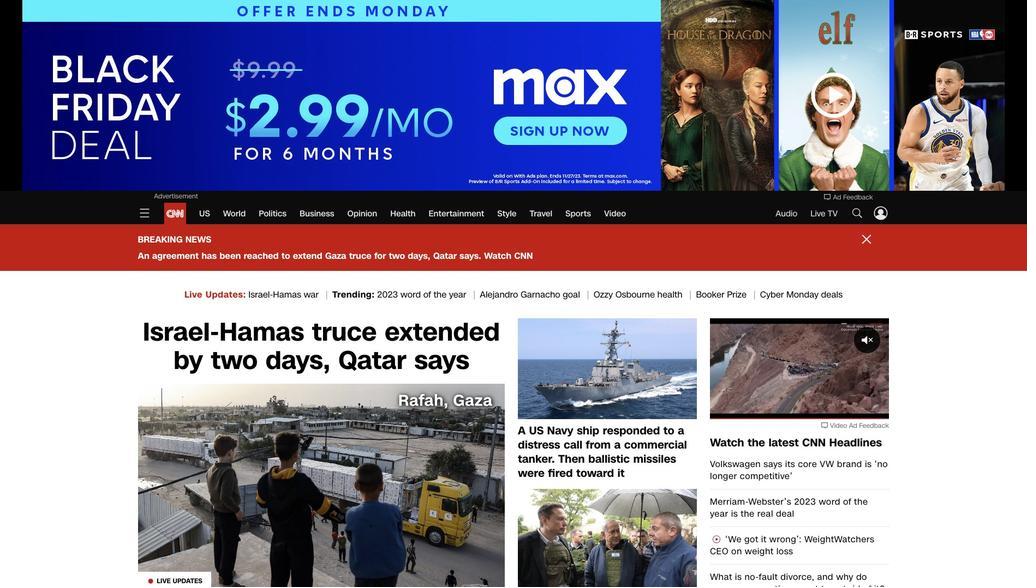 Task type: vqa. For each thing, say whether or not it's contained in the screenshot.
tyrannosaurs inside the "IT'S WELL KNOWN THAT TYRANNOSAURS CHANGED A LOT DURING GROWTH, FROM SLENDER FORMS TO THESE ROBUST, BONE-CRUSHING DINOSAURS, AND WE KNOW THAT THIS CHANGE WAS RELATED TO FEEDING BEHAVIOR."
no



Task type: describe. For each thing, give the bounding box(es) containing it.
breaking news an agreement has been reached to extend gaza truce for two days, qatar says. watch cnn
[[138, 234, 533, 262]]

opinion
[[347, 208, 377, 219]]

the left real
[[741, 508, 755, 520]]

a us navy ship responded to a distress call from a commercial tanker. then ballistic missiles were fired toward it link
[[518, 423, 697, 481]]

weight
[[745, 545, 774, 558]]

video ad feedback
[[830, 422, 889, 430]]

why
[[836, 571, 853, 584]]

live updates israel-hamas war
[[184, 289, 319, 301]]

toward
[[576, 466, 614, 481]]

it inside 'a us navy ship responded to a distress call from a commercial tanker. then ballistic missiles were fired toward it'
[[617, 466, 625, 481]]

business
[[300, 208, 334, 219]]

vw
[[820, 458, 834, 471]]

the down brand
[[854, 496, 868, 508]]

alejandro garnacho goal link
[[480, 289, 594, 301]]

in this handout image provided by the gpo, israel's prime minister benjamin netanyahu (c) takes elon musk (l) on a tour of kibbutz kfar aza after the october 7th massacre took place there, on november 27, 2023 in kfar aza, israel. billionaire and boss of the social network x, elon musk, travelled to israel during the truce between israel and hamas. musk is due to speak with israeli president isaac herzog about the online fight against antisemitism. image
[[518, 489, 697, 588]]

monday
[[786, 289, 819, 301]]

1 horizontal spatial cnn
[[802, 435, 826, 450]]

what is no-fault divorce, and why do some conservatives want to get rid of it?
[[710, 571, 885, 588]]

volkswagen
[[710, 458, 761, 471]]

from
[[586, 437, 611, 453]]

'we got it wrong': weightwatchers ceo on weight loss
[[710, 533, 874, 558]]

get
[[833, 583, 847, 588]]

says inside the volkswagen says its core vw brand is 'no longer competitive'
[[764, 458, 782, 471]]

an
[[138, 250, 149, 262]]

it inside 'we got it wrong': weightwatchers ceo on weight loss
[[761, 533, 767, 546]]

audio
[[776, 208, 797, 219]]

ozzy
[[594, 289, 613, 301]]

on
[[731, 545, 742, 558]]

travel
[[530, 208, 552, 219]]

live for live tv
[[810, 208, 825, 219]]

updates for live updates israel-hamas war
[[206, 289, 243, 301]]

its
[[785, 458, 795, 471]]

world
[[223, 208, 246, 219]]

live tv
[[810, 208, 838, 219]]

entertainment link
[[429, 203, 484, 225]]

by
[[174, 344, 203, 379]]

been
[[219, 250, 241, 262]]

opinion link
[[347, 203, 377, 225]]

agreement
[[152, 250, 199, 262]]

breaking
[[138, 234, 183, 246]]

call
[[564, 437, 582, 453]]

'we got it wrong': weightwatchers ceo on weight loss link
[[710, 533, 889, 558]]

ballistic
[[588, 452, 630, 467]]

then
[[558, 452, 585, 467]]

0 vertical spatial us
[[199, 208, 210, 219]]

it?
[[874, 583, 885, 588]]

cyber monday deals
[[760, 289, 843, 301]]

core
[[798, 458, 817, 471]]

what is no-fault divorce, and why do some conservatives want to get rid of it? link
[[710, 571, 889, 588]]

1 horizontal spatial watch
[[710, 435, 744, 450]]

unmute image
[[719, 405, 730, 416]]

deals
[[821, 289, 843, 301]]

0 horizontal spatial year
[[449, 289, 466, 301]]

world link
[[223, 203, 246, 225]]

some
[[710, 583, 733, 588]]

us inside 'a us navy ship responded to a distress call from a commercial tanker. then ballistic missiles were fired toward it'
[[529, 423, 544, 438]]

brand
[[837, 458, 862, 471]]

the left latest
[[748, 435, 765, 450]]

says inside israel-hamas truce extended by two days, qatar says
[[414, 344, 469, 379]]

divorce,
[[781, 571, 814, 584]]

to inside breaking news an agreement has been reached to extend gaza truce for two days, qatar says. watch cnn
[[281, 250, 290, 262]]

style
[[497, 208, 517, 219]]

cyber
[[760, 289, 784, 301]]

travel link
[[530, 203, 552, 225]]

year inside merriam-webster's 2023 word of the year is the real deal
[[710, 508, 728, 520]]

politics link
[[259, 203, 287, 225]]

missiles
[[633, 452, 676, 467]]

two inside breaking news an agreement has been reached to extend gaza truce for two days, qatar says. watch cnn
[[389, 250, 405, 262]]

real
[[757, 508, 773, 520]]

what
[[710, 571, 732, 584]]

says.
[[460, 250, 481, 262]]

israel- inside israel-hamas truce extended by two days, qatar says
[[143, 315, 219, 350]]

two inside israel-hamas truce extended by two days, qatar says
[[211, 344, 258, 379]]

health link
[[390, 203, 416, 225]]

latest
[[769, 435, 799, 450]]

israel-hamas truce extended by two days, qatar says
[[143, 315, 500, 379]]

volkswagen says its core vw brand is 'no longer competitive' link
[[710, 458, 889, 483]]

qatar inside breaking news an agreement has been reached to extend gaza truce for two days, qatar says. watch cnn
[[433, 250, 457, 262]]

us link
[[199, 203, 210, 225]]

merriam-webster's 2023 word of the year is the real deal
[[710, 496, 868, 520]]

to inside 'a us navy ship responded to a distress call from a commercial tanker. then ballistic missiles were fired toward it'
[[663, 423, 674, 438]]

qatar inside israel-hamas truce extended by two days, qatar says
[[338, 344, 406, 379]]

live for live updates
[[157, 577, 171, 586]]

garnacho
[[521, 289, 560, 301]]

1 vertical spatial ad
[[849, 422, 857, 430]]

video for video
[[604, 208, 626, 219]]

is inside merriam-webster's 2023 word of the year is the real deal
[[731, 508, 738, 520]]

word inside merriam-webster's 2023 word of the year is the real deal
[[819, 496, 840, 508]]

0 vertical spatial 2023
[[377, 289, 398, 301]]

cyber monday deals link
[[760, 289, 843, 301]]

to inside what is no-fault divorce, and why do some conservatives want to get rid of it?
[[821, 583, 830, 588]]

live updates link
[[138, 384, 505, 588]]

an agreement has been reached to extend gaza truce for two days, qatar says. watch cnn link
[[138, 250, 533, 262]]

webster's
[[748, 496, 791, 508]]

the up extended at the left bottom
[[434, 289, 447, 301]]

0 vertical spatial feedback
[[843, 193, 873, 202]]

is inside what is no-fault divorce, and why do some conservatives want to get rid of it?
[[735, 571, 742, 584]]

news
[[185, 234, 211, 246]]

deal
[[776, 508, 794, 520]]

booker prize link
[[696, 289, 760, 301]]

video player region
[[710, 319, 889, 419]]

style link
[[497, 203, 517, 225]]

ceo
[[710, 545, 729, 558]]

watch the latest cnn headlines link
[[710, 435, 889, 450]]

0 vertical spatial hamas
[[273, 289, 301, 301]]

ad feedback
[[833, 193, 873, 202]]

0 horizontal spatial a
[[614, 437, 621, 453]]

audio link
[[776, 208, 797, 219]]

loss
[[776, 545, 793, 558]]

0 vertical spatial israel-
[[248, 289, 273, 301]]

fired
[[548, 466, 573, 481]]

video for video ad feedback
[[830, 422, 847, 430]]



Task type: locate. For each thing, give the bounding box(es) containing it.
of
[[423, 289, 431, 301], [843, 496, 851, 508], [863, 583, 871, 588]]

0 horizontal spatial 2023
[[377, 289, 398, 301]]

video
[[604, 208, 626, 219], [830, 422, 847, 430]]

hamas down "live updates israel-hamas war"
[[219, 315, 304, 350]]

1 vertical spatial watch
[[710, 435, 744, 450]]

it right "got"
[[761, 533, 767, 546]]

for
[[374, 250, 386, 262]]

0 horizontal spatial days,
[[266, 344, 330, 379]]

live tv link
[[810, 208, 838, 219]]

captions unavailable image
[[821, 405, 832, 416]]

0 horizontal spatial live
[[157, 577, 171, 586]]

extended
[[385, 315, 500, 350]]

watch the latest cnn headlines
[[710, 435, 882, 450]]

1 vertical spatial updates
[[173, 577, 202, 586]]

pause image
[[791, 359, 808, 377]]

watch inside breaking news an agreement has been reached to extend gaza truce for two days, qatar says. watch cnn
[[484, 250, 511, 262]]

1 horizontal spatial days,
[[408, 250, 430, 262]]

2 vertical spatial to
[[821, 583, 830, 588]]

0 vertical spatial qatar
[[433, 250, 457, 262]]

of up extended at the left bottom
[[423, 289, 431, 301]]

cnn
[[514, 250, 533, 262], [802, 435, 826, 450]]

responded
[[603, 423, 660, 438]]

watch up volkswagen
[[710, 435, 744, 450]]

truce left for
[[349, 250, 372, 262]]

alejandro garnacho goal
[[480, 289, 580, 301]]

us right a
[[529, 423, 544, 438]]

two
[[389, 250, 405, 262], [211, 344, 258, 379]]

year down says.
[[449, 289, 466, 301]]

0 vertical spatial it
[[617, 466, 625, 481]]

1 vertical spatial truce
[[312, 315, 377, 350]]

is left no- in the right of the page
[[735, 571, 742, 584]]

hamas left war
[[273, 289, 301, 301]]

updates inside live updates link
[[173, 577, 202, 586]]

1 horizontal spatial word
[[819, 496, 840, 508]]

ozzy osbourne health
[[594, 289, 682, 301]]

reached
[[244, 250, 279, 262]]

fullscreen image
[[869, 405, 880, 416]]

open menu icon image
[[138, 207, 151, 220]]

1 vertical spatial two
[[211, 344, 258, 379]]

were
[[518, 466, 545, 481]]

gaza
[[325, 250, 346, 262]]

video right sports link
[[604, 208, 626, 219]]

1 vertical spatial 2023
[[794, 496, 816, 508]]

year up 'sig video' icon
[[710, 508, 728, 520]]

0 vertical spatial updates
[[206, 289, 243, 301]]

1 vertical spatial is
[[731, 508, 738, 520]]

ad down options icon
[[849, 422, 857, 430]]

1 horizontal spatial it
[[761, 533, 767, 546]]

entertainment
[[429, 208, 484, 219]]

1 vertical spatial feedback
[[859, 422, 889, 430]]

0 vertical spatial live
[[810, 208, 825, 219]]

trending
[[332, 289, 372, 301]]

user avatar image
[[873, 205, 889, 222]]

1 vertical spatial qatar
[[338, 344, 406, 379]]

1 horizontal spatial ad
[[849, 422, 857, 430]]

0 vertical spatial ad
[[833, 193, 841, 202]]

1 vertical spatial it
[[761, 533, 767, 546]]

the u.s. navy guided-missile destroyer uss mason pulls alongside a fleet replenishment oiler in the atlantic ocean, july 17, 2021. image
[[518, 319, 697, 419]]

0 vertical spatial word
[[400, 289, 421, 301]]

cnn up alejandro garnacho goal
[[514, 250, 533, 262]]

2023 down volkswagen says its core vw brand is 'no longer competitive' link
[[794, 496, 816, 508]]

israel-hamas truce extended by two days, qatar says link
[[138, 315, 505, 379]]

days, inside breaking news an agreement has been reached to extend gaza truce for two days, qatar says. watch cnn
[[408, 250, 430, 262]]

1 horizontal spatial a
[[678, 423, 684, 438]]

of inside what is no-fault divorce, and why do some conservatives want to get rid of it?
[[863, 583, 871, 588]]

merriam-webster's 2023 word of the year is the real deal link
[[710, 496, 889, 520]]

2023 inside merriam-webster's 2023 word of the year is the real deal
[[794, 496, 816, 508]]

live
[[810, 208, 825, 219], [184, 289, 203, 301], [157, 577, 171, 586]]

2 vertical spatial live
[[157, 577, 171, 586]]

0 vertical spatial two
[[389, 250, 405, 262]]

fault
[[759, 571, 778, 584]]

forward 10 seconds image
[[826, 361, 839, 375]]

sports link
[[565, 203, 591, 225]]

updates
[[206, 289, 243, 301], [173, 577, 202, 586]]

1 horizontal spatial to
[[663, 423, 674, 438]]

competitive'
[[740, 470, 793, 483]]

is up "'we"
[[731, 508, 738, 520]]

cnn inside breaking news an agreement has been reached to extend gaza truce for two days, qatar says. watch cnn
[[514, 250, 533, 262]]

truce down trending
[[312, 315, 377, 350]]

2023 right trending
[[377, 289, 398, 301]]

1 vertical spatial to
[[663, 423, 674, 438]]

0 horizontal spatial israel-
[[143, 315, 219, 350]]

2 horizontal spatial to
[[821, 583, 830, 588]]

0 vertical spatial year
[[449, 289, 466, 301]]

1 vertical spatial days,
[[266, 344, 330, 379]]

us up news
[[199, 208, 210, 219]]

a right responded
[[678, 423, 684, 438]]

ad up tv
[[833, 193, 841, 202]]

us
[[199, 208, 210, 219], [529, 423, 544, 438]]

1 horizontal spatial 2023
[[794, 496, 816, 508]]

health
[[390, 208, 416, 219]]

weightwatchers
[[804, 533, 874, 546]]

osbourne
[[615, 289, 655, 301]]

backward 10 seconds image
[[760, 361, 773, 375]]

0 vertical spatial is
[[865, 458, 872, 471]]

qatar
[[433, 250, 457, 262], [338, 344, 406, 379]]

2 horizontal spatial of
[[863, 583, 871, 588]]

hamas inside israel-hamas truce extended by two days, qatar says
[[219, 315, 304, 350]]

1 horizontal spatial two
[[389, 250, 405, 262]]

options image
[[845, 405, 856, 416]]

watch
[[484, 250, 511, 262], [710, 435, 744, 450]]

health
[[657, 289, 682, 301]]

0 horizontal spatial us
[[199, 208, 210, 219]]

1 vertical spatial israel-
[[143, 315, 219, 350]]

got
[[744, 533, 758, 546]]

two right for
[[389, 250, 405, 262]]

feedback
[[843, 193, 873, 202], [859, 422, 889, 430]]

1 vertical spatial says
[[764, 458, 782, 471]]

wrong':
[[769, 533, 802, 546]]

1 horizontal spatial video
[[830, 422, 847, 430]]

cnn up core
[[802, 435, 826, 450]]

0 vertical spatial cnn
[[514, 250, 533, 262]]

1 vertical spatial hamas
[[219, 315, 304, 350]]

2 horizontal spatial live
[[810, 208, 825, 219]]

do
[[856, 571, 867, 584]]

1 horizontal spatial says
[[764, 458, 782, 471]]

goal
[[563, 289, 580, 301]]

of inside merriam-webster's 2023 word of the year is the real deal
[[843, 496, 851, 508]]

tv
[[828, 208, 838, 219]]

of down brand
[[843, 496, 851, 508]]

of left it?
[[863, 583, 871, 588]]

1 vertical spatial word
[[819, 496, 840, 508]]

video down options icon
[[830, 422, 847, 430]]

longer
[[710, 470, 737, 483]]

1 horizontal spatial qatar
[[433, 250, 457, 262]]

commercial
[[624, 437, 687, 453]]

2 vertical spatial of
[[863, 583, 871, 588]]

tanker.
[[518, 452, 555, 467]]

conservatives
[[736, 583, 795, 588]]

'we
[[725, 533, 742, 546]]

to left get
[[821, 583, 830, 588]]

0 horizontal spatial word
[[400, 289, 421, 301]]

1 vertical spatial video
[[830, 422, 847, 430]]

feedback down 'fullscreen' image
[[859, 422, 889, 430]]

updates for live updates
[[173, 577, 202, 586]]

is
[[865, 458, 872, 471], [731, 508, 738, 520], [735, 571, 742, 584]]

1 horizontal spatial live
[[184, 289, 203, 301]]

0 vertical spatial to
[[281, 250, 290, 262]]

0 vertical spatial days,
[[408, 250, 430, 262]]

1 horizontal spatial us
[[529, 423, 544, 438]]

0 horizontal spatial says
[[414, 344, 469, 379]]

is left 'no
[[865, 458, 872, 471]]

live updates
[[157, 577, 202, 586]]

two right by
[[211, 344, 258, 379]]

0 vertical spatial truce
[[349, 250, 372, 262]]

politics
[[259, 208, 287, 219]]

a
[[518, 423, 526, 438]]

it
[[617, 466, 625, 481], [761, 533, 767, 546]]

1 vertical spatial live
[[184, 289, 203, 301]]

1 vertical spatial of
[[843, 496, 851, 508]]

hamas
[[273, 289, 301, 301], [219, 315, 304, 350]]

1 vertical spatial year
[[710, 508, 728, 520]]

to up missiles on the bottom
[[663, 423, 674, 438]]

0 horizontal spatial of
[[423, 289, 431, 301]]

a
[[678, 423, 684, 438], [614, 437, 621, 453]]

2 vertical spatial is
[[735, 571, 742, 584]]

0 horizontal spatial two
[[211, 344, 258, 379]]

1 horizontal spatial israel-
[[248, 289, 273, 301]]

business link
[[300, 203, 334, 225]]

truce inside israel-hamas truce extended by two days, qatar says
[[312, 315, 377, 350]]

0 vertical spatial says
[[414, 344, 469, 379]]

to
[[281, 250, 290, 262], [663, 423, 674, 438], [821, 583, 830, 588]]

volkswagen says its core vw brand is 'no longer competitive'
[[710, 458, 888, 483]]

0 horizontal spatial qatar
[[338, 344, 406, 379]]

0 vertical spatial video
[[604, 208, 626, 219]]

ozzy osbourne health link
[[594, 289, 696, 301]]

a right from
[[614, 437, 621, 453]]

live for live updates israel-hamas war
[[184, 289, 203, 301]]

alejandro
[[480, 289, 518, 301]]

1 horizontal spatial year
[[710, 508, 728, 520]]

says
[[414, 344, 469, 379], [764, 458, 782, 471]]

headlines
[[829, 435, 882, 450]]

1 horizontal spatial updates
[[206, 289, 243, 301]]

word down the vw
[[819, 496, 840, 508]]

distress
[[518, 437, 560, 453]]

0 horizontal spatial ad
[[833, 193, 841, 202]]

it right toward
[[617, 466, 625, 481]]

has
[[201, 250, 217, 262]]

to left extend
[[281, 250, 290, 262]]

0 vertical spatial of
[[423, 289, 431, 301]]

days, inside israel-hamas truce extended by two days, qatar says
[[266, 344, 330, 379]]

feedback up search icon
[[843, 193, 873, 202]]

0 horizontal spatial it
[[617, 466, 625, 481]]

0 horizontal spatial cnn
[[514, 250, 533, 262]]

'no
[[875, 458, 888, 471]]

truce inside breaking news an agreement has been reached to extend gaza truce for two days, qatar says. watch cnn
[[349, 250, 372, 262]]

progress bar slider
[[710, 418, 889, 419]]

1 vertical spatial cnn
[[802, 435, 826, 450]]

0 horizontal spatial updates
[[173, 577, 202, 586]]

sports
[[565, 208, 591, 219]]

search icon image
[[851, 207, 864, 220]]

rid
[[849, 583, 861, 588]]

booker prize
[[696, 289, 747, 301]]

0 horizontal spatial watch
[[484, 250, 511, 262]]

1 vertical spatial us
[[529, 423, 544, 438]]

war
[[304, 289, 319, 301]]

is inside the volkswagen says its core vw brand is 'no longer competitive'
[[865, 458, 872, 471]]

want
[[797, 583, 819, 588]]

word up extended at the left bottom
[[400, 289, 421, 301]]

1 horizontal spatial of
[[843, 496, 851, 508]]

watch right says.
[[484, 250, 511, 262]]

0 vertical spatial watch
[[484, 250, 511, 262]]

ship
[[577, 423, 599, 438]]

0 horizontal spatial video
[[604, 208, 626, 219]]

sig video image
[[710, 535, 723, 546]]

0 horizontal spatial to
[[281, 250, 290, 262]]



